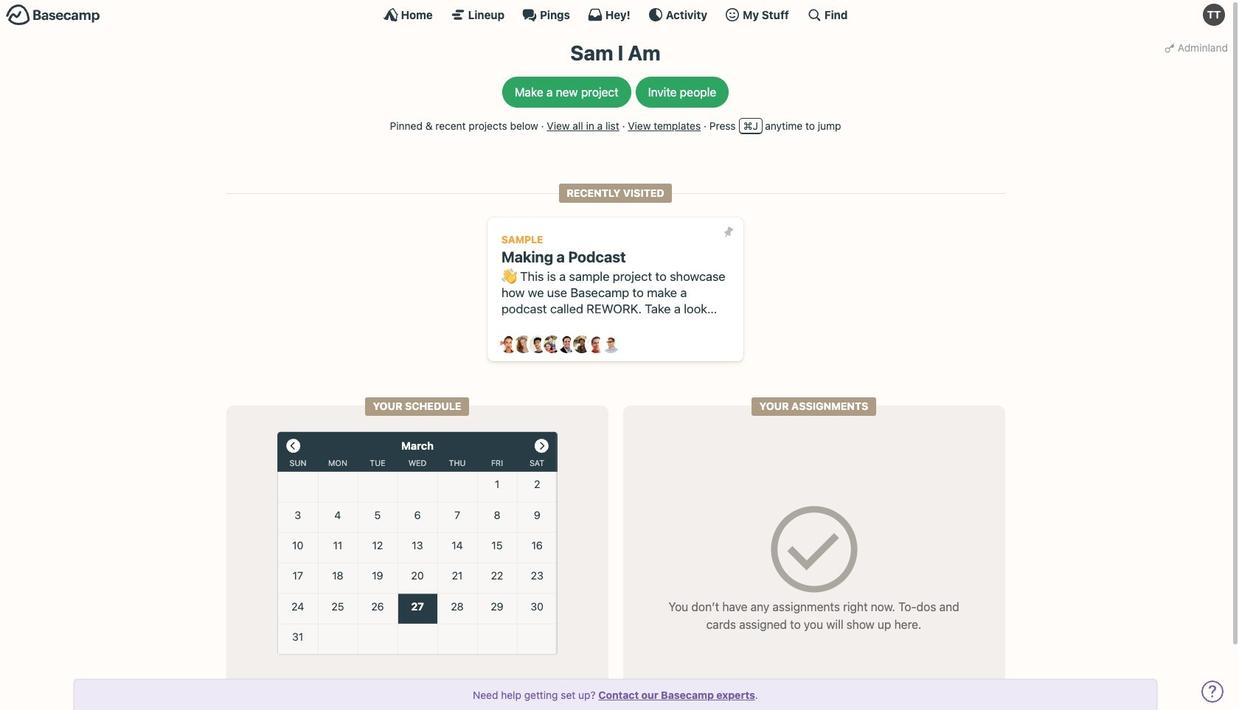 Task type: locate. For each thing, give the bounding box(es) containing it.
nicole katz image
[[573, 336, 591, 354]]

main element
[[0, 0, 1231, 29]]

jared davis image
[[529, 336, 547, 354]]

terry turtle image
[[1203, 4, 1225, 26]]

annie bryan image
[[500, 336, 518, 354]]

jennifer young image
[[544, 336, 562, 354]]



Task type: describe. For each thing, give the bounding box(es) containing it.
cheryl walters image
[[515, 336, 533, 354]]

josh fiske image
[[559, 336, 576, 354]]

victor cooper image
[[602, 336, 620, 354]]

keyboard shortcut: ⌘ + / image
[[807, 7, 822, 22]]

steve marsh image
[[588, 336, 605, 354]]

switch accounts image
[[6, 4, 100, 27]]



Task type: vqa. For each thing, say whether or not it's contained in the screenshot.
"STEVE MARSH" image
yes



